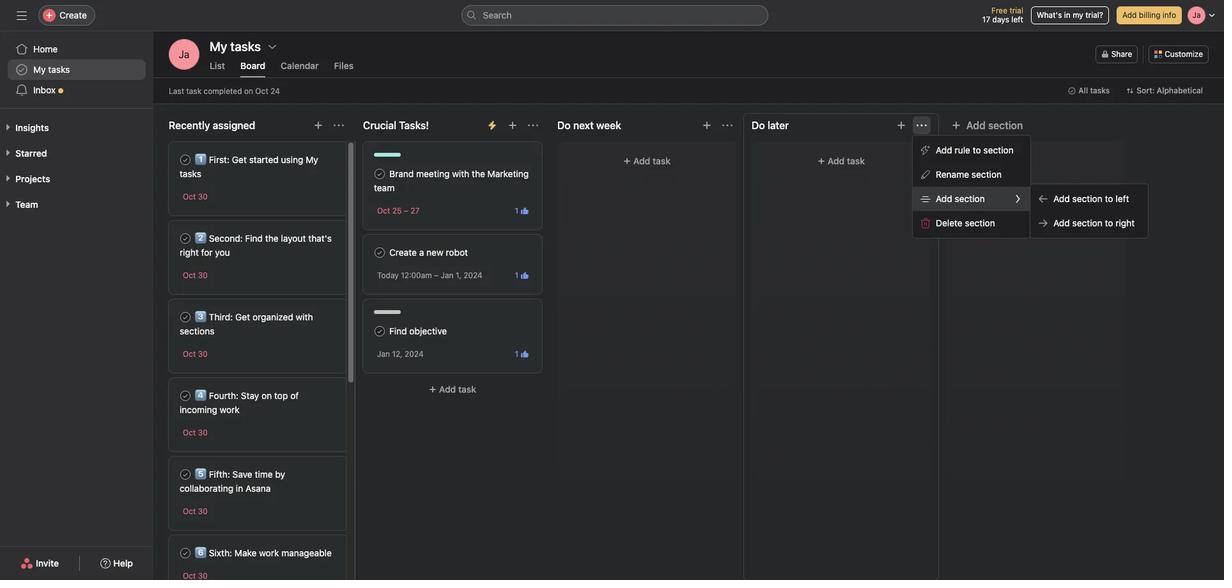 Task type: locate. For each thing, give the bounding box(es) containing it.
to up add section to right
[[1106, 193, 1114, 204]]

30 down the for
[[198, 271, 208, 280]]

0 horizontal spatial the
[[265, 233, 279, 244]]

12:00am
[[401, 271, 432, 280]]

completed image for 4️⃣ fourth: stay on top of incoming work
[[178, 388, 193, 404]]

0 vertical spatial –
[[404, 206, 409, 216]]

my inside global element
[[33, 64, 46, 75]]

1 vertical spatial to
[[1106, 193, 1114, 204]]

sort: alphabetical button
[[1121, 82, 1209, 100]]

2 oct 30 button from the top
[[183, 271, 208, 280]]

Completed checkbox
[[372, 245, 388, 260], [178, 310, 193, 325], [178, 388, 193, 404], [178, 467, 193, 482], [178, 546, 193, 561]]

tasks right all
[[1091, 86, 1110, 95]]

left inside free trial 17 days left
[[1012, 15, 1024, 24]]

add task button for do next week
[[565, 150, 729, 173]]

3 30 from the top
[[198, 349, 208, 359]]

– for 25
[[404, 206, 409, 216]]

0 vertical spatial the
[[472, 168, 485, 179]]

completed image left "6️⃣"
[[178, 546, 193, 561]]

1 horizontal spatial create
[[390, 247, 417, 258]]

show options image
[[267, 42, 278, 52]]

tasks inside dropdown button
[[1091, 86, 1110, 95]]

jan
[[441, 271, 454, 280], [377, 349, 390, 359]]

2 vertical spatial 1 button
[[513, 348, 532, 360]]

my up inbox
[[33, 64, 46, 75]]

0 vertical spatial 1
[[515, 206, 519, 215]]

the inside brand meeting with the marketing team
[[472, 168, 485, 179]]

– right 12:00am
[[434, 271, 439, 280]]

0 vertical spatial with
[[452, 168, 470, 179]]

in down save
[[236, 483, 243, 494]]

0 vertical spatial right
[[1116, 217, 1135, 228]]

sort:
[[1137, 86, 1155, 95]]

invite button
[[12, 552, 67, 575]]

on inside 4️⃣ fourth: stay on top of incoming work
[[262, 390, 272, 401]]

add billing info
[[1123, 10, 1177, 20]]

0 horizontal spatial jan
[[377, 349, 390, 359]]

incoming
[[180, 404, 217, 415]]

1 horizontal spatial right
[[1116, 217, 1135, 228]]

create left the a
[[390, 247, 417, 258]]

oct down 2️⃣
[[183, 271, 196, 280]]

0 vertical spatial add section
[[967, 120, 1024, 131]]

by
[[275, 469, 285, 480]]

Completed checkbox
[[178, 152, 193, 168], [372, 166, 388, 182], [178, 231, 193, 246], [372, 324, 388, 339]]

create a new robot
[[390, 247, 468, 258]]

completed image up jan 12, 2024 button
[[372, 324, 388, 339]]

0 vertical spatial to
[[973, 145, 982, 155]]

completed checkbox up jan 12, 2024 button
[[372, 324, 388, 339]]

30 down '1️⃣' on the top of the page
[[198, 192, 208, 201]]

1 1 from the top
[[515, 206, 519, 215]]

add task image
[[313, 120, 324, 130]]

collaborating
[[180, 483, 234, 494]]

oct 30 down '1️⃣' on the top of the page
[[183, 192, 208, 201]]

in left my
[[1065, 10, 1071, 20]]

oct down '1️⃣' on the top of the page
[[183, 192, 196, 201]]

1 vertical spatial 2024
[[405, 349, 424, 359]]

on left the top
[[262, 390, 272, 401]]

1 button for find objective
[[513, 348, 532, 360]]

task
[[186, 86, 202, 96], [653, 155, 671, 166], [847, 155, 865, 166], [459, 384, 477, 395]]

to
[[973, 145, 982, 155], [1106, 193, 1114, 204], [1106, 217, 1114, 228]]

oct 30 down sections
[[183, 349, 208, 359]]

left right days on the top right of page
[[1012, 15, 1024, 24]]

4 oct 30 button from the top
[[183, 428, 208, 437]]

1 horizontal spatial the
[[472, 168, 485, 179]]

hide sidebar image
[[17, 10, 27, 20]]

crucial tasks!
[[363, 120, 429, 131]]

last task completed on oct 24
[[169, 86, 280, 96]]

today 12:00am – jan 1, 2024
[[377, 271, 483, 280]]

jan left 1,
[[441, 271, 454, 280]]

get inside 3️⃣ third: get organized with sections
[[235, 311, 250, 322]]

2 horizontal spatial add task button
[[760, 150, 924, 173]]

create inside popup button
[[59, 10, 87, 20]]

0 horizontal spatial on
[[244, 86, 253, 96]]

completed checkbox for 3️⃣ third: get organized with sections
[[178, 310, 193, 325]]

tasks inside global element
[[48, 64, 70, 75]]

1 vertical spatial create
[[390, 247, 417, 258]]

task for add task "button" related to do next week
[[653, 155, 671, 166]]

more section actions image
[[528, 120, 539, 130], [723, 120, 733, 130], [917, 120, 927, 130]]

to down add section to left
[[1106, 217, 1114, 228]]

1 30 from the top
[[198, 192, 208, 201]]

1 horizontal spatial add task
[[634, 155, 671, 166]]

insights button
[[0, 122, 49, 134]]

1 horizontal spatial on
[[262, 390, 272, 401]]

board link
[[240, 60, 266, 77]]

started
[[249, 154, 279, 165]]

0 horizontal spatial –
[[404, 206, 409, 216]]

completed
[[204, 86, 242, 96]]

2 horizontal spatial tasks
[[1091, 86, 1110, 95]]

task for leftmost add task "button"
[[459, 384, 477, 395]]

section down add section to left
[[1073, 217, 1103, 228]]

0 horizontal spatial in
[[236, 483, 243, 494]]

add section
[[967, 120, 1024, 131], [936, 193, 985, 204]]

the inside 2️⃣ second: find the layout that's right for you
[[265, 233, 279, 244]]

oct 30 button down sections
[[183, 349, 208, 359]]

1 horizontal spatial left
[[1116, 193, 1130, 204]]

list
[[210, 60, 225, 71]]

0 horizontal spatial 2024
[[405, 349, 424, 359]]

30 for 2️⃣ second: find the layout that's right for you
[[198, 271, 208, 280]]

4 30 from the top
[[198, 428, 208, 437]]

2 vertical spatial tasks
[[180, 168, 202, 179]]

starred button
[[0, 147, 47, 160]]

add task image for do later
[[897, 120, 907, 130]]

customize button
[[1150, 45, 1209, 63]]

0 horizontal spatial more section actions image
[[528, 120, 539, 130]]

find up 12,
[[390, 326, 407, 336]]

oct 30 down collaborating
[[183, 507, 208, 516]]

inbox link
[[8, 80, 146, 100]]

my tasks link
[[8, 59, 146, 80]]

the left layout
[[265, 233, 279, 244]]

oct 30 for 5️⃣ fifth: save time by collaborating in asana
[[183, 507, 208, 516]]

completed image left 3️⃣
[[178, 310, 193, 325]]

1 vertical spatial on
[[262, 390, 272, 401]]

–
[[404, 206, 409, 216], [434, 271, 439, 280]]

completed checkbox for 5️⃣ fifth: save time by collaborating in asana
[[178, 467, 193, 482]]

right
[[1116, 217, 1135, 228], [180, 247, 199, 258]]

a
[[419, 247, 424, 258]]

24
[[271, 86, 280, 96]]

oct 30 button for 1️⃣ first: get started using my tasks
[[183, 192, 208, 201]]

1 vertical spatial tasks
[[1091, 86, 1110, 95]]

1 vertical spatial get
[[235, 311, 250, 322]]

new
[[427, 247, 444, 258]]

completed image for 2️⃣ second: find the layout that's right for you
[[178, 231, 193, 246]]

on for stay
[[262, 390, 272, 401]]

add section menu item
[[913, 187, 1031, 211]]

1 vertical spatial jan
[[377, 349, 390, 359]]

0 vertical spatial tasks
[[48, 64, 70, 75]]

second:
[[209, 233, 243, 244]]

completed checkbox left 4️⃣
[[178, 388, 193, 404]]

oct
[[255, 86, 268, 96], [183, 192, 196, 201], [377, 206, 390, 216], [183, 271, 196, 280], [183, 349, 196, 359], [183, 428, 196, 437], [183, 507, 196, 516]]

oct 30 button down collaborating
[[183, 507, 208, 516]]

1 vertical spatial my
[[306, 154, 318, 165]]

– for 12:00am
[[434, 271, 439, 280]]

get right the "first:"
[[232, 154, 247, 165]]

completed checkbox left "6️⃣"
[[178, 546, 193, 561]]

5 oct 30 button from the top
[[183, 507, 208, 516]]

2 horizontal spatial add task
[[828, 155, 865, 166]]

completed image
[[372, 166, 388, 182], [178, 310, 193, 325], [178, 388, 193, 404], [178, 467, 193, 482], [178, 546, 193, 561]]

2024 right 12,
[[405, 349, 424, 359]]

section up add rule to section in the right top of the page
[[989, 120, 1024, 131]]

completed image left '1️⃣' on the top of the page
[[178, 152, 193, 168]]

1 horizontal spatial my
[[306, 154, 318, 165]]

3 1 button from the top
[[513, 348, 532, 360]]

completed image left 4️⃣
[[178, 388, 193, 404]]

find
[[245, 233, 263, 244], [390, 326, 407, 336]]

1 vertical spatial add section
[[936, 193, 985, 204]]

5 30 from the top
[[198, 507, 208, 516]]

left up add section to right
[[1116, 193, 1130, 204]]

using
[[281, 154, 303, 165]]

0 vertical spatial left
[[1012, 15, 1024, 24]]

2024 right 1,
[[464, 271, 483, 280]]

5 oct 30 from the top
[[183, 507, 208, 516]]

completed checkbox left 5️⃣ on the left bottom
[[178, 467, 193, 482]]

0 vertical spatial my
[[33, 64, 46, 75]]

task for do later's add task "button"
[[847, 155, 865, 166]]

home link
[[8, 39, 146, 59]]

for
[[201, 247, 213, 258]]

section up add section to right
[[1073, 193, 1103, 204]]

brand
[[390, 168, 414, 179]]

find right the second:
[[245, 233, 263, 244]]

to right rule
[[973, 145, 982, 155]]

1 vertical spatial 1 button
[[513, 269, 532, 282]]

1 oct 30 from the top
[[183, 192, 208, 201]]

1 vertical spatial work
[[259, 547, 279, 558]]

1 horizontal spatial in
[[1065, 10, 1071, 20]]

2 horizontal spatial add task image
[[897, 120, 907, 130]]

the left the marketing
[[472, 168, 485, 179]]

my
[[1073, 10, 1084, 20]]

2 more section actions image from the left
[[723, 120, 733, 130]]

completed image
[[178, 152, 193, 168], [178, 231, 193, 246], [372, 245, 388, 260], [372, 324, 388, 339]]

completed image left 5️⃣ on the left bottom
[[178, 467, 193, 482]]

work down fourth:
[[220, 404, 240, 415]]

0 horizontal spatial work
[[220, 404, 240, 415]]

completed checkbox up team at the left
[[372, 166, 388, 182]]

30 down incoming
[[198, 428, 208, 437]]

get
[[232, 154, 247, 165], [235, 311, 250, 322]]

completed image up team at the left
[[372, 166, 388, 182]]

completed checkbox up "today"
[[372, 245, 388, 260]]

1 1 button from the top
[[513, 204, 532, 217]]

1 vertical spatial in
[[236, 483, 243, 494]]

create button
[[38, 5, 95, 26]]

create for create a new robot
[[390, 247, 417, 258]]

my right the using
[[306, 154, 318, 165]]

work right make
[[259, 547, 279, 558]]

completed image for 3️⃣ third: get organized with sections
[[178, 310, 193, 325]]

3 add task image from the left
[[897, 120, 907, 130]]

1 horizontal spatial tasks
[[180, 168, 202, 179]]

tasks down '1️⃣' on the top of the page
[[180, 168, 202, 179]]

1 horizontal spatial work
[[259, 547, 279, 558]]

2 oct 30 from the top
[[183, 271, 208, 280]]

more section actions image
[[334, 120, 344, 130]]

2 vertical spatial 1
[[515, 349, 519, 358]]

section
[[989, 120, 1024, 131], [984, 145, 1014, 155], [972, 169, 1002, 180], [955, 193, 985, 204], [1073, 193, 1103, 204], [966, 217, 996, 228], [1073, 217, 1103, 228]]

completed image up "today"
[[372, 245, 388, 260]]

with right organized
[[296, 311, 313, 322]]

1 vertical spatial –
[[434, 271, 439, 280]]

0 horizontal spatial add task image
[[508, 120, 518, 130]]

1 vertical spatial the
[[265, 233, 279, 244]]

get right third:
[[235, 311, 250, 322]]

30 for 5️⃣ fifth: save time by collaborating in asana
[[198, 507, 208, 516]]

completed checkbox left 3️⃣
[[178, 310, 193, 325]]

30 down sections
[[198, 349, 208, 359]]

1 vertical spatial with
[[296, 311, 313, 322]]

to for right
[[1106, 217, 1114, 228]]

invite
[[36, 558, 59, 569]]

2 1 from the top
[[515, 270, 519, 280]]

home
[[33, 43, 58, 54]]

0 vertical spatial 1 button
[[513, 204, 532, 217]]

rename
[[936, 169, 970, 180]]

0 vertical spatial find
[[245, 233, 263, 244]]

2 vertical spatial to
[[1106, 217, 1114, 228]]

on down board link
[[244, 86, 253, 96]]

do later
[[752, 120, 789, 131]]

last
[[169, 86, 184, 96]]

1 horizontal spatial 2024
[[464, 271, 483, 280]]

oct 30 down the for
[[183, 271, 208, 280]]

0 vertical spatial work
[[220, 404, 240, 415]]

oct 30
[[183, 192, 208, 201], [183, 271, 208, 280], [183, 349, 208, 359], [183, 428, 208, 437], [183, 507, 208, 516]]

today
[[377, 271, 399, 280]]

completed checkbox for create a new robot
[[372, 245, 388, 260]]

0 horizontal spatial right
[[180, 247, 199, 258]]

get inside "1️⃣ first: get started using my tasks"
[[232, 154, 247, 165]]

the
[[472, 168, 485, 179], [265, 233, 279, 244]]

section inside menu item
[[955, 193, 985, 204]]

3 oct 30 button from the top
[[183, 349, 208, 359]]

2 horizontal spatial more section actions image
[[917, 120, 927, 130]]

tasks for all tasks
[[1091, 86, 1110, 95]]

1 more section actions image from the left
[[528, 120, 539, 130]]

right inside 2️⃣ second: find the layout that's right for you
[[180, 247, 199, 258]]

right left the for
[[180, 247, 199, 258]]

my inside "1️⃣ first: get started using my tasks"
[[306, 154, 318, 165]]

in
[[1065, 10, 1071, 20], [236, 483, 243, 494]]

completed checkbox for brand meeting with the marketing team
[[372, 166, 388, 182]]

completed image for brand meeting with the marketing team
[[372, 166, 388, 182]]

oct left 25
[[377, 206, 390, 216]]

alphabetical
[[1158, 86, 1204, 95]]

team
[[15, 199, 38, 210]]

1 horizontal spatial –
[[434, 271, 439, 280]]

completed checkbox for 6️⃣ sixth: make work manageable
[[178, 546, 193, 561]]

1 horizontal spatial add task image
[[702, 120, 713, 130]]

tasks down home
[[48, 64, 70, 75]]

oct for 1️⃣ first: get started using my tasks
[[183, 192, 196, 201]]

3 oct 30 from the top
[[183, 349, 208, 359]]

oct down sections
[[183, 349, 196, 359]]

0 horizontal spatial tasks
[[48, 64, 70, 75]]

oct 30 down incoming
[[183, 428, 208, 437]]

oct 30 button down incoming
[[183, 428, 208, 437]]

1 horizontal spatial add task button
[[565, 150, 729, 173]]

0 horizontal spatial left
[[1012, 15, 1024, 24]]

4️⃣ fourth: stay on top of incoming work
[[180, 390, 299, 415]]

oct 30 button down '1️⃣' on the top of the page
[[183, 192, 208, 201]]

0 horizontal spatial create
[[59, 10, 87, 20]]

0 horizontal spatial my
[[33, 64, 46, 75]]

create for create
[[59, 10, 87, 20]]

completed checkbox left '1️⃣' on the top of the page
[[178, 152, 193, 168]]

0 vertical spatial get
[[232, 154, 247, 165]]

4 oct 30 from the top
[[183, 428, 208, 437]]

1 horizontal spatial more section actions image
[[723, 120, 733, 130]]

1 oct 30 button from the top
[[183, 192, 208, 201]]

0 horizontal spatial find
[[245, 233, 263, 244]]

add task image
[[508, 120, 518, 130], [702, 120, 713, 130], [897, 120, 907, 130]]

more section actions image for do next week
[[723, 120, 733, 130]]

section down rename section
[[955, 193, 985, 204]]

oct 25 – 27
[[377, 206, 420, 216]]

0 vertical spatial create
[[59, 10, 87, 20]]

what's in my trial? button
[[1032, 6, 1110, 24]]

tasks for my tasks
[[48, 64, 70, 75]]

section down add section menu item
[[966, 217, 996, 228]]

3 more section actions image from the left
[[917, 120, 927, 130]]

– left 27
[[404, 206, 409, 216]]

jan 12, 2024
[[377, 349, 424, 359]]

right down add section to left
[[1116, 217, 1135, 228]]

oct for 3️⃣ third: get organized with sections
[[183, 349, 196, 359]]

3 1 from the top
[[515, 349, 519, 358]]

completed checkbox left 2️⃣
[[178, 231, 193, 246]]

that's
[[308, 233, 332, 244]]

oct down collaborating
[[183, 507, 196, 516]]

1 vertical spatial 1
[[515, 270, 519, 280]]

2 30 from the top
[[198, 271, 208, 280]]

0 vertical spatial in
[[1065, 10, 1071, 20]]

30 down collaborating
[[198, 507, 208, 516]]

add section up add rule to section in the right top of the page
[[967, 120, 1024, 131]]

add task for do later
[[828, 155, 865, 166]]

1
[[515, 206, 519, 215], [515, 270, 519, 280], [515, 349, 519, 358]]

section down add rule to section in the right top of the page
[[972, 169, 1002, 180]]

completed checkbox for 1️⃣ first: get started using my tasks
[[178, 152, 193, 168]]

tasks
[[48, 64, 70, 75], [1091, 86, 1110, 95], [180, 168, 202, 179]]

2 add task image from the left
[[702, 120, 713, 130]]

with right "meeting"
[[452, 168, 470, 179]]

5️⃣ fifth: save time by collaborating in asana
[[180, 469, 285, 494]]

do
[[558, 120, 571, 131]]

left
[[1012, 15, 1024, 24], [1116, 193, 1130, 204]]

1 horizontal spatial with
[[452, 168, 470, 179]]

25
[[393, 206, 402, 216]]

create up home link
[[59, 10, 87, 20]]

completed checkbox for 2️⃣ second: find the layout that's right for you
[[178, 231, 193, 246]]

0 vertical spatial on
[[244, 86, 253, 96]]

6️⃣ sixth: make work manageable
[[195, 547, 332, 558]]

customize
[[1166, 49, 1204, 59]]

0 horizontal spatial with
[[296, 311, 313, 322]]

1 vertical spatial find
[[390, 326, 407, 336]]

oct down incoming
[[183, 428, 196, 437]]

completed image left 2️⃣
[[178, 231, 193, 246]]

delete section
[[936, 217, 996, 228]]

1 horizontal spatial jan
[[441, 271, 454, 280]]

oct for 4️⃣ fourth: stay on top of incoming work
[[183, 428, 196, 437]]

1 vertical spatial right
[[180, 247, 199, 258]]

add section up delete section
[[936, 193, 985, 204]]

oct 30 button down the for
[[183, 271, 208, 280]]

jan left 12,
[[377, 349, 390, 359]]



Task type: describe. For each thing, give the bounding box(es) containing it.
completed image for 5️⃣ fifth: save time by collaborating in asana
[[178, 467, 193, 482]]

completed image for create a new robot
[[372, 245, 388, 260]]

all tasks
[[1079, 86, 1110, 95]]

first:
[[209, 154, 230, 165]]

projects
[[15, 173, 50, 184]]

work inside 4️⃣ fourth: stay on top of incoming work
[[220, 404, 240, 415]]

on for completed
[[244, 86, 253, 96]]

to for left
[[1106, 193, 1114, 204]]

add section inside menu item
[[936, 193, 985, 204]]

marketing
[[488, 168, 529, 179]]

find objective
[[390, 326, 447, 336]]

find inside 2️⃣ second: find the layout that's right for you
[[245, 233, 263, 244]]

1 vertical spatial left
[[1116, 193, 1130, 204]]

calendar link
[[281, 60, 319, 77]]

sort: alphabetical
[[1137, 86, 1204, 95]]

1 button for brand meeting with the marketing team
[[513, 204, 532, 217]]

1 add task image from the left
[[508, 120, 518, 130]]

share button
[[1096, 45, 1139, 63]]

make
[[235, 547, 257, 558]]

days
[[993, 15, 1010, 24]]

calendar
[[281, 60, 319, 71]]

layout
[[281, 233, 306, 244]]

jan 12, 2024 button
[[377, 349, 424, 359]]

0 vertical spatial 2024
[[464, 271, 483, 280]]

info
[[1163, 10, 1177, 20]]

get for organized
[[235, 311, 250, 322]]

completed checkbox for 4️⃣ fourth: stay on top of incoming work
[[178, 388, 193, 404]]

meeting
[[416, 168, 450, 179]]

3️⃣
[[195, 311, 207, 322]]

0 horizontal spatial add task button
[[363, 378, 542, 401]]

files link
[[334, 60, 354, 77]]

12,
[[392, 349, 403, 359]]

starred
[[15, 148, 47, 159]]

all tasks button
[[1063, 82, 1116, 100]]

2️⃣
[[195, 233, 207, 244]]

oct 30 for 4️⃣ fourth: stay on top of incoming work
[[183, 428, 208, 437]]

list link
[[210, 60, 225, 77]]

1 for find objective
[[515, 349, 519, 358]]

the for layout
[[265, 233, 279, 244]]

delete
[[936, 217, 963, 228]]

search button
[[461, 5, 768, 26]]

oct 30 button for 2️⃣ second: find the layout that's right for you
[[183, 271, 208, 280]]

rules for crucial tasks! image
[[487, 120, 498, 130]]

oct 30 button for 4️⃣ fourth: stay on top of incoming work
[[183, 428, 208, 437]]

4️⃣
[[195, 390, 207, 401]]

fifth:
[[209, 469, 230, 480]]

with inside 3️⃣ third: get organized with sections
[[296, 311, 313, 322]]

0 vertical spatial jan
[[441, 271, 454, 280]]

help
[[113, 558, 133, 569]]

team button
[[0, 198, 38, 211]]

files
[[334, 60, 354, 71]]

manageable
[[282, 547, 332, 558]]

section down add section button
[[984, 145, 1014, 155]]

oct 30 button for 3️⃣ third: get organized with sections
[[183, 349, 208, 359]]

add section inside button
[[967, 120, 1024, 131]]

oct for 2️⃣ second: find the layout that's right for you
[[183, 271, 196, 280]]

ja button
[[169, 39, 200, 70]]

1️⃣ first: get started using my tasks
[[180, 154, 318, 179]]

next week
[[574, 120, 622, 131]]

in inside what's in my trial? button
[[1065, 10, 1071, 20]]

projects button
[[0, 173, 50, 185]]

1 horizontal spatial find
[[390, 326, 407, 336]]

oct 30 for 1️⃣ first: get started using my tasks
[[183, 192, 208, 201]]

3️⃣ third: get organized with sections
[[180, 311, 313, 336]]

the for marketing
[[472, 168, 485, 179]]

add inside menu item
[[936, 193, 953, 204]]

recently assigned
[[169, 120, 256, 131]]

asana
[[246, 483, 271, 494]]

brand meeting with the marketing team
[[374, 168, 529, 193]]

0 horizontal spatial add task
[[439, 384, 477, 395]]

fourth:
[[209, 390, 239, 401]]

time
[[255, 469, 273, 480]]

objective
[[410, 326, 447, 336]]

add task for do next week
[[634, 155, 671, 166]]

more section actions image for do later
[[917, 120, 927, 130]]

section inside button
[[989, 120, 1024, 131]]

stay
[[241, 390, 259, 401]]

help button
[[92, 552, 141, 575]]

30 for 3️⃣ third: get organized with sections
[[198, 349, 208, 359]]

you
[[215, 247, 230, 258]]

what's
[[1037, 10, 1063, 20]]

oct 30 button for 5️⃣ fifth: save time by collaborating in asana
[[183, 507, 208, 516]]

1 for brand meeting with the marketing team
[[515, 206, 519, 215]]

rename section
[[936, 169, 1002, 180]]

completed image for find objective
[[372, 324, 388, 339]]

completed checkbox for find objective
[[372, 324, 388, 339]]

organized
[[253, 311, 293, 322]]

sections
[[180, 326, 215, 336]]

add task image for do next week
[[702, 120, 713, 130]]

share
[[1112, 49, 1133, 59]]

get for started
[[232, 154, 247, 165]]

2 1 button from the top
[[513, 269, 532, 282]]

of
[[291, 390, 299, 401]]

5️⃣
[[195, 469, 207, 480]]

30 for 1️⃣ first: get started using my tasks
[[198, 192, 208, 201]]

completed image for 1️⃣ first: get started using my tasks
[[178, 152, 193, 168]]

oct 30 for 2️⃣ second: find the layout that's right for you
[[183, 271, 208, 280]]

completed image for 6️⃣ sixth: make work manageable
[[178, 546, 193, 561]]

robot
[[446, 247, 468, 258]]

free trial 17 days left
[[983, 6, 1024, 24]]

oct 30 for 3️⃣ third: get organized with sections
[[183, 349, 208, 359]]

team
[[374, 182, 395, 193]]

board
[[240, 60, 266, 71]]

tasks inside "1️⃣ first: get started using my tasks"
[[180, 168, 202, 179]]

global element
[[0, 31, 154, 108]]

oct left 24
[[255, 86, 268, 96]]

third:
[[209, 311, 233, 322]]

6️⃣
[[195, 547, 207, 558]]

1,
[[456, 271, 462, 280]]

add rule to section
[[936, 145, 1014, 155]]

do next week
[[558, 120, 622, 131]]

30 for 4️⃣ fourth: stay on top of incoming work
[[198, 428, 208, 437]]

to for section
[[973, 145, 982, 155]]

search list box
[[461, 5, 768, 26]]

add section button
[[947, 114, 1029, 137]]

what's in my trial?
[[1037, 10, 1104, 20]]

17
[[983, 15, 991, 24]]

all
[[1079, 86, 1089, 95]]

add task button for do later
[[760, 150, 924, 173]]

search
[[483, 10, 512, 20]]

top
[[274, 390, 288, 401]]

oct for 5️⃣ fifth: save time by collaborating in asana
[[183, 507, 196, 516]]

in inside 5️⃣ fifth: save time by collaborating in asana
[[236, 483, 243, 494]]

with inside brand meeting with the marketing team
[[452, 168, 470, 179]]

2️⃣ second: find the layout that's right for you
[[180, 233, 332, 258]]

add section to left
[[1054, 193, 1130, 204]]

inbox
[[33, 84, 56, 95]]

add billing info button
[[1117, 6, 1183, 24]]



Task type: vqa. For each thing, say whether or not it's contained in the screenshot.
Projects element
no



